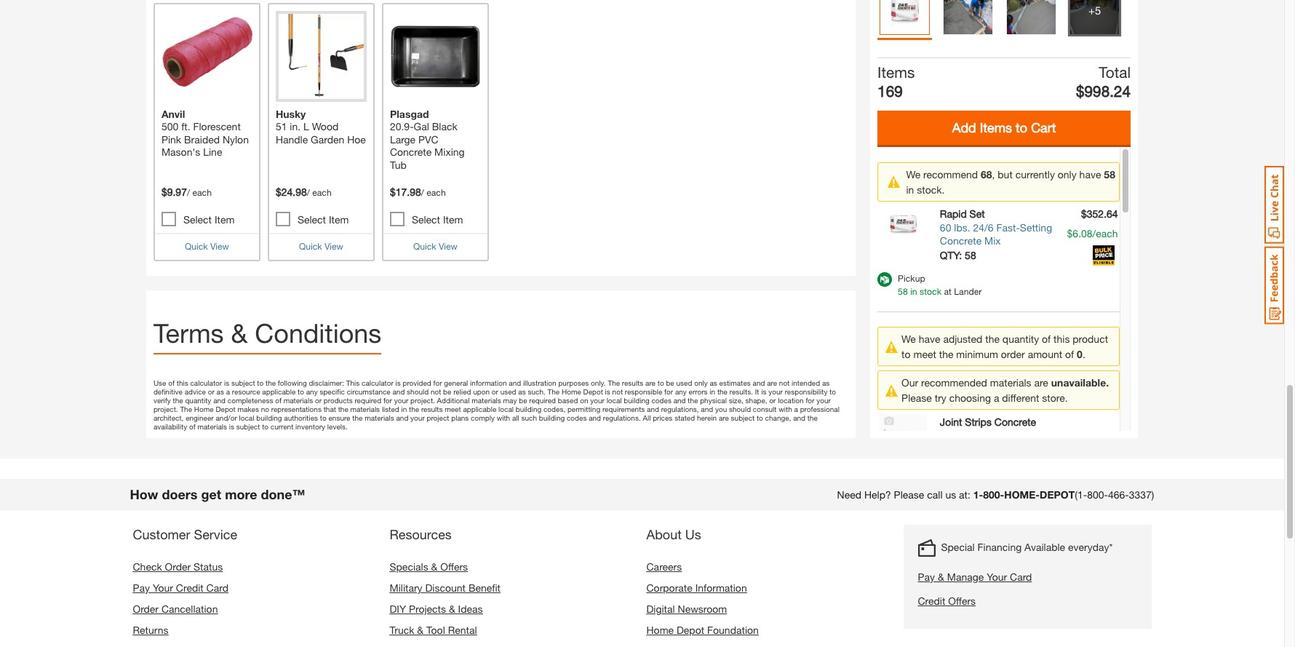 Task type: locate. For each thing, give the bounding box(es) containing it.
card up credit offers link
[[1010, 571, 1032, 583]]

view for $9.97
[[210, 241, 229, 252]]

1 horizontal spatial home
[[562, 387, 581, 396]]

2 required from the left
[[529, 396, 556, 405]]

listed
[[382, 405, 399, 413]]

calculator
[[190, 378, 222, 387], [362, 378, 394, 387]]

home down digital
[[647, 624, 674, 636]]

any left "specific" in the bottom left of the page
[[306, 387, 318, 396]]

0 vertical spatial meet
[[914, 348, 937, 361]]

only.
[[591, 378, 606, 387]]

in left stock. at the top of page
[[907, 183, 914, 196]]

have up $352.64
[[1080, 168, 1102, 180]]

1 horizontal spatial item
[[329, 213, 349, 225]]

inventory
[[296, 422, 325, 431]]

1 horizontal spatial quick view
[[299, 241, 343, 252]]

0 horizontal spatial applicable
[[262, 387, 296, 396]]

to left ensure on the bottom left of the page
[[320, 413, 327, 422]]

select item down the $24.98 / each
[[298, 213, 349, 225]]

quick view down the $9.97 / each
[[185, 241, 229, 252]]

completeness
[[228, 396, 273, 405]]

1 horizontal spatial only
[[1058, 168, 1077, 180]]

product
[[1073, 333, 1109, 345]]

materials inside our recommended materials are unavailable. please try choosing a different store.
[[990, 377, 1032, 389]]

each inside the $24.98 / each
[[312, 187, 332, 198]]

3 quick from the left
[[413, 241, 436, 252]]

meet inside we have adjusted the quantity of this product to meet the minimum order amount of
[[914, 348, 937, 361]]

advice
[[185, 387, 206, 396]]

58 inside the rapid set 60 lbs. 24/6 fast-setting concrete mix qty: 58
[[965, 249, 977, 261]]

following
[[278, 378, 307, 387]]

/ inside the $9.97 / each
[[187, 187, 190, 198]]

2 item from the left
[[329, 213, 349, 225]]

to up completeness
[[257, 378, 264, 387]]

0 horizontal spatial select item
[[183, 213, 235, 225]]

depot
[[583, 387, 603, 396], [216, 405, 236, 413], [677, 624, 705, 636]]

2 any from the left
[[675, 387, 687, 396]]

we have adjusted the quantity of this product to meet the minimum order amount of
[[902, 333, 1109, 361]]

1 vertical spatial we
[[902, 333, 916, 345]]

special financing available everyday*
[[941, 541, 1113, 553]]

military discount benefit link
[[390, 582, 501, 594]]

2 select item from the left
[[298, 213, 349, 225]]

pay your credit card link
[[133, 582, 229, 594]]

recommended
[[921, 377, 988, 389]]

/ inside "$17.98 / each"
[[421, 187, 424, 198]]

0 horizontal spatial quick view
[[185, 241, 229, 252]]

as right intended
[[822, 378, 830, 387]]

2 horizontal spatial 58
[[1104, 168, 1116, 180]]

codes up the 'prices'
[[652, 396, 672, 405]]

quantity up order
[[1003, 333, 1039, 345]]

0 horizontal spatial concrete
[[390, 146, 432, 158]]

2 horizontal spatial quick view
[[413, 241, 458, 252]]

2 horizontal spatial the
[[608, 378, 620, 387]]

3 select item from the left
[[412, 213, 463, 225]]

pay for pay your credit card
[[133, 582, 150, 594]]

location
[[778, 396, 804, 405]]

2 800- from the left
[[1087, 489, 1108, 501]]

errors
[[689, 387, 708, 396]]

this inside use of this calculator is subject to the following disclaimer: this calculator is provided for general information and illustration purposes only. the results are to be used only as estimates and are not intended as definitive advice or as a resource applicable to any specific circumstance and should not be relied upon or used as such. the home depot is not responsible for any errors in the results. it is your responsibility to verify the quantity and completeness of materials or products required for your project. additional materials may be required based on your local building codes and the physical size, shape, or location for your project. the home depot makes no representations that the materials listed in the results meet applicable local building codes, permitting requirements and regulations, and you should consult with a professional architect, engineer and/or local building authorities to ensure the materials and your project plans comply with all such building codes and regulations. all prices stated herein are subject to change, and the availability of materials is subject to current inventory levels.
[[177, 378, 188, 387]]

garden
[[311, 133, 344, 145]]

1 horizontal spatial have
[[1080, 168, 1102, 180]]

offers up discount on the bottom of page
[[441, 561, 468, 573]]

None checkbox
[[161, 211, 176, 226], [276, 211, 290, 226], [390, 211, 405, 226], [161, 211, 176, 226], [276, 211, 290, 226], [390, 211, 405, 226]]

credit down pay & manage your card
[[918, 595, 946, 607]]

local left the such
[[499, 405, 514, 413]]

0 horizontal spatial view
[[210, 241, 229, 252]]

based
[[558, 396, 578, 405]]

we inside we have adjusted the quantity of this product to meet the minimum order amount of
[[902, 333, 916, 345]]

is left provided in the bottom of the page
[[396, 378, 401, 387]]

or
[[208, 387, 215, 396], [492, 387, 498, 396], [315, 396, 322, 405], [770, 396, 776, 405]]

select for $9.97
[[183, 213, 212, 225]]

card down status at bottom
[[206, 582, 229, 594]]

applicable down upon at bottom
[[463, 405, 497, 413]]

only inside use of this calculator is subject to the following disclaimer: this calculator is provided for general information and illustration purposes only. the results are to be used only as estimates and are not intended as definitive advice or as a resource applicable to any specific circumstance and should not be relied upon or used as such. the home depot is not responsible for any errors in the results. it is your responsibility to verify the quantity and completeness of materials or products required for your project. additional materials may be required based on your local building codes and the physical size, shape, or location for your project. the home depot makes no representations that the materials listed in the results meet applicable local building codes, permitting requirements and regulations, and you should consult with a professional architect, engineer and/or local building authorities to ensure the materials and your project plans comply with all such building codes and regulations. all prices stated herein are subject to change, and the availability of materials is subject to current inventory levels.
[[694, 378, 708, 387]]

joint
[[940, 416, 963, 428]]

or right shape,
[[770, 396, 776, 405]]

1 horizontal spatial concrete
[[940, 234, 982, 247]]

1 horizontal spatial depot
[[583, 387, 603, 396]]

meet up our
[[914, 348, 937, 361]]

item for $17.98
[[443, 213, 463, 225]]

each right $9.97
[[192, 187, 212, 198]]

depot
[[1040, 489, 1075, 501]]

only up "physical" on the bottom right
[[694, 378, 708, 387]]

2 horizontal spatial a
[[994, 392, 1000, 404]]

additional
[[437, 396, 470, 405]]

combined shape image for we recommend
[[888, 176, 901, 188]]

resource
[[232, 387, 260, 396]]

0 horizontal spatial required
[[355, 396, 381, 405]]

& right the terms
[[231, 318, 248, 349]]

concrete inside the rapid set 60 lbs. 24/6 fast-setting concrete mix qty: 58
[[940, 234, 982, 247]]

in down pickup
[[911, 286, 918, 297]]

handle
[[276, 133, 308, 145]]

be right may at the bottom left of page
[[519, 396, 527, 405]]

help?
[[865, 489, 891, 501]]

0 vertical spatial quantity
[[1003, 333, 1039, 345]]

black
[[432, 120, 458, 133]]

any left errors
[[675, 387, 687, 396]]

1 vertical spatial have
[[919, 333, 941, 345]]

1 vertical spatial applicable
[[463, 405, 497, 413]]

rental
[[448, 624, 477, 636]]

local up regulations.
[[607, 396, 622, 405]]

0 horizontal spatial only
[[694, 378, 708, 387]]

choosing
[[950, 392, 991, 404]]

florescent
[[193, 120, 241, 133]]

the up minimum
[[986, 333, 1000, 345]]

setting
[[1020, 221, 1053, 234]]

quick view
[[185, 241, 229, 252], [299, 241, 343, 252], [413, 241, 458, 252]]

to left current
[[262, 422, 269, 431]]

ft.
[[181, 120, 190, 133]]

materials
[[990, 377, 1032, 389], [284, 396, 313, 405], [472, 396, 501, 405], [350, 405, 380, 413], [365, 413, 394, 422], [198, 422, 227, 431]]

2 vertical spatial concrete
[[995, 416, 1037, 428]]

0 vertical spatial home
[[562, 387, 581, 396]]

1 required from the left
[[355, 396, 381, 405]]

be left the relied on the bottom of the page
[[443, 387, 452, 396]]

view for $24.98
[[325, 241, 343, 252]]

to up our
[[902, 348, 911, 361]]

your down financing
[[987, 571, 1007, 583]]

military
[[390, 582, 423, 594]]

each up bulk price icon
[[1096, 227, 1118, 239]]

to inside we have adjusted the quantity of this product to meet the minimum order amount of
[[902, 348, 911, 361]]

this right use in the left bottom of the page
[[177, 378, 188, 387]]

1 horizontal spatial this
[[1054, 333, 1070, 345]]

pay & manage your card link
[[918, 569, 1113, 585]]

in inside we recommend 68 , but currently only have 58 in stock.
[[907, 183, 914, 196]]

and down location
[[793, 413, 806, 422]]

local
[[607, 396, 622, 405], [499, 405, 514, 413], [239, 413, 254, 422]]

results left plans
[[421, 405, 443, 413]]

& for conditions
[[231, 318, 248, 349]]

quick down the $24.98 / each
[[299, 241, 322, 252]]

& left manage
[[938, 571, 945, 583]]

authorities
[[284, 413, 318, 422]]

mixing
[[435, 146, 465, 158]]

your up order cancellation link
[[153, 582, 173, 594]]

on
[[580, 396, 588, 405]]

digital newsroom
[[647, 603, 727, 615]]

1 horizontal spatial card
[[1010, 571, 1032, 583]]

are right herein
[[719, 413, 729, 422]]

home down 'advice'
[[194, 405, 214, 413]]

1 vertical spatial results
[[421, 405, 443, 413]]

2 quick from the left
[[299, 241, 322, 252]]

pvc
[[418, 133, 439, 145]]

set
[[970, 207, 985, 220]]

credit
[[176, 582, 204, 594], [918, 595, 946, 607]]

0 horizontal spatial select
[[183, 213, 212, 225]]

3 select from the left
[[412, 213, 440, 225]]

quick view for $9.97
[[185, 241, 229, 252]]

0 horizontal spatial quantity
[[185, 396, 211, 405]]

in right errors
[[710, 387, 716, 396]]

1 horizontal spatial pay
[[918, 571, 935, 583]]

we inside we recommend 68 , but currently only have 58 in stock.
[[907, 168, 921, 180]]

applicable
[[262, 387, 296, 396], [463, 405, 497, 413]]

terms
[[153, 318, 224, 349]]

only right currently
[[1058, 168, 1077, 180]]

1 quick view from the left
[[185, 241, 229, 252]]

2 horizontal spatial select
[[412, 213, 440, 225]]

0 horizontal spatial offers
[[441, 561, 468, 573]]

2 horizontal spatial view
[[439, 241, 458, 252]]

home up permitting
[[562, 387, 581, 396]]

3 quick view from the left
[[413, 241, 458, 252]]

1 horizontal spatial codes
[[652, 396, 672, 405]]

each right "$24.98"
[[312, 187, 332, 198]]

2 horizontal spatial item
[[443, 213, 463, 225]]

1 vertical spatial combined shape image
[[886, 341, 898, 353]]

0 horizontal spatial results
[[421, 405, 443, 413]]

each right $17.98
[[427, 187, 446, 198]]

1 vertical spatial this
[[177, 378, 188, 387]]

1 horizontal spatial 800-
[[1087, 489, 1108, 501]]

this up the amount
[[1054, 333, 1070, 345]]

have inside we recommend 68 , but currently only have 58 in stock.
[[1080, 168, 1102, 180]]

0 horizontal spatial have
[[919, 333, 941, 345]]

3 view from the left
[[439, 241, 458, 252]]

our recommended materials are unavailable. please try choosing a different store.
[[902, 377, 1109, 404]]

to up professional
[[830, 387, 836, 396]]

1 vertical spatial 58
[[965, 249, 977, 261]]

1 horizontal spatial select
[[298, 213, 326, 225]]

terms & conditions
[[153, 318, 382, 349]]

2 horizontal spatial be
[[666, 378, 675, 387]]

you
[[715, 405, 727, 413]]

item down "$17.98 / each"
[[443, 213, 463, 225]]

2 horizontal spatial quick
[[413, 241, 436, 252]]

0 horizontal spatial 58
[[898, 286, 908, 297]]

the
[[608, 378, 620, 387], [548, 387, 560, 396], [180, 405, 192, 413]]

0 horizontal spatial quick
[[185, 241, 208, 252]]

1 select from the left
[[183, 213, 212, 225]]

levels.
[[327, 422, 348, 431]]

2 view from the left
[[325, 241, 343, 252]]

& up military discount benefit
[[431, 561, 438, 573]]

1 horizontal spatial order
[[165, 561, 191, 573]]

0 horizontal spatial the
[[180, 405, 192, 413]]

$6.08
[[1067, 227, 1093, 239]]

0 vertical spatial results
[[622, 378, 644, 387]]

quantity inside we have adjusted the quantity of this product to meet the minimum order amount of
[[1003, 333, 1039, 345]]

of up the amount
[[1042, 333, 1051, 345]]

to up representations
[[298, 387, 304, 396]]

only
[[1058, 168, 1077, 180], [694, 378, 708, 387]]

quick view down "$17.98 / each"
[[413, 241, 458, 252]]

be
[[666, 378, 675, 387], [443, 387, 452, 396], [519, 396, 527, 405]]

58 up $352.64
[[1104, 168, 1116, 180]]

the down adjusted
[[939, 348, 954, 361]]

general
[[444, 378, 468, 387]]

foundation
[[707, 624, 759, 636]]

such.
[[528, 387, 546, 396]]

1 horizontal spatial view
[[325, 241, 343, 252]]

0 vertical spatial combined shape image
[[888, 176, 901, 188]]

1 vertical spatial only
[[694, 378, 708, 387]]

1 horizontal spatial credit
[[918, 595, 946, 607]]

2 quick view from the left
[[299, 241, 343, 252]]

1 quick from the left
[[185, 241, 208, 252]]

is
[[224, 378, 229, 387], [396, 378, 401, 387], [605, 387, 611, 396], [762, 387, 767, 396], [229, 422, 234, 431]]

quick for $24.98
[[299, 241, 322, 252]]

0 vertical spatial depot
[[583, 387, 603, 396]]

0 horizontal spatial meet
[[445, 405, 461, 413]]

more
[[225, 486, 257, 502]]

/ down 'plasgad 20.9-gal black large pvc concrete mixing tub'
[[421, 187, 424, 198]]

the right listed
[[409, 405, 419, 413]]

meet inside use of this calculator is subject to the following disclaimer: this calculator is provided for general information and illustration purposes only. the results are to be used only as estimates and are not intended as definitive advice or as a resource applicable to any specific circumstance and should not be relied upon or used as such. the home depot is not responsible for any errors in the results. it is your responsibility to verify the quantity and completeness of materials or products required for your project. additional materials may be required based on your local building codes and the physical size, shape, or location for your project. the home depot makes no representations that the materials listed in the results meet applicable local building codes, permitting requirements and regulations, and you should consult with a professional architect, engineer and/or local building authorities to ensure the materials and your project plans comply with all such building codes and regulations. all prices stated herein are subject to change, and the availability of materials is subject to current inventory levels.
[[445, 405, 461, 413]]

with right consult
[[779, 405, 792, 413]]

0 vertical spatial codes
[[652, 396, 672, 405]]

each inside $352.64 $6.08 / each
[[1096, 227, 1118, 239]]

shape,
[[746, 396, 768, 405]]

codes
[[652, 396, 672, 405], [567, 413, 587, 422]]

each
[[192, 187, 212, 198], [312, 187, 332, 198], [427, 187, 446, 198], [1096, 227, 1118, 239]]

should down results.
[[729, 405, 751, 413]]

/ inside the $24.98 / each
[[307, 187, 310, 198]]

combined shape image
[[888, 176, 901, 188], [886, 341, 898, 353]]

20.9-gal black large pvc concrete mixing tub image
[[390, 11, 481, 102]]

are up all
[[646, 378, 656, 387]]

2 horizontal spatial home
[[647, 624, 674, 636]]

rapid set 60 lbs. 24/6 fast-setting concrete mix qty: 58
[[940, 207, 1053, 261]]

/ for $24.98
[[307, 187, 310, 198]]

2 select from the left
[[298, 213, 326, 225]]

0 horizontal spatial a
[[226, 387, 230, 396]]

pay down check
[[133, 582, 150, 594]]

project. down definitive
[[153, 405, 178, 413]]

1 horizontal spatial quick
[[299, 241, 322, 252]]

select item down the $9.97 / each
[[183, 213, 235, 225]]

1 vertical spatial quantity
[[185, 396, 211, 405]]

3 item from the left
[[443, 213, 463, 225]]

1 horizontal spatial be
[[519, 396, 527, 405]]

order
[[165, 561, 191, 573], [133, 603, 159, 615]]

0 horizontal spatial this
[[177, 378, 188, 387]]

pay
[[918, 571, 935, 583], [133, 582, 150, 594]]

concrete down lbs.
[[940, 234, 982, 247]]

local down completeness
[[239, 413, 254, 422]]

0 horizontal spatial should
[[407, 387, 429, 396]]

0 horizontal spatial home
[[194, 405, 214, 413]]

quick view for $17.98
[[413, 241, 458, 252]]

1 view from the left
[[210, 241, 229, 252]]

1 select item from the left
[[183, 213, 235, 225]]

0 vertical spatial we
[[907, 168, 921, 180]]

58 down pickup
[[898, 286, 908, 297]]

call
[[927, 489, 943, 501]]

1 horizontal spatial with
[[779, 405, 792, 413]]

and up listed
[[393, 387, 405, 396]]

1 horizontal spatial offers
[[949, 595, 976, 607]]

/ for $17.98
[[421, 187, 424, 198]]

calculator right this
[[362, 378, 394, 387]]

status
[[194, 561, 223, 573]]

1 item from the left
[[215, 213, 235, 225]]

,
[[992, 168, 995, 180]]

0 vertical spatial 58
[[1104, 168, 1116, 180]]

1 800- from the left
[[983, 489, 1005, 501]]

results
[[622, 378, 644, 387], [421, 405, 443, 413]]

0 horizontal spatial any
[[306, 387, 318, 396]]

order up the pay your credit card
[[165, 561, 191, 573]]

the right such.
[[548, 387, 560, 396]]

0 horizontal spatial credit
[[176, 582, 204, 594]]

your
[[987, 571, 1007, 583], [153, 582, 173, 594]]

or right 'advice'
[[208, 387, 215, 396]]

subject down size,
[[731, 413, 755, 422]]

are inside our recommended materials are unavailable. please try choosing a different store.
[[1035, 377, 1049, 389]]

not up location
[[779, 378, 790, 387]]

we for we recommend 68 , but currently only have 58 in stock.
[[907, 168, 921, 180]]

of right "availability"
[[189, 422, 196, 431]]

products
[[324, 396, 353, 405]]

tool
[[427, 624, 445, 636]]

use of this calculator is subject to the following disclaimer: this calculator is provided for general information and illustration purposes only. the results are to be used only as estimates and are not intended as definitive advice or as a resource applicable to any specific circumstance and should not be relied upon or used as such. the home depot is not responsible for any errors in the results. it is your responsibility to verify the quantity and completeness of materials or products required for your project. additional materials may be required based on your local building codes and the physical size, shape, or location for your project. the home depot makes no representations that the materials listed in the results meet applicable local building codes, permitting requirements and regulations, and you should consult with a professional architect, engineer and/or local building authorities to ensure the materials and your project plans comply with all such building codes and regulations. all prices stated herein are subject to change, and the availability of materials is subject to current inventory levels.
[[153, 378, 840, 431]]

item down line
[[215, 213, 235, 225]]

home
[[562, 387, 581, 396], [194, 405, 214, 413], [647, 624, 674, 636]]

to down shape,
[[757, 413, 763, 422]]

pay for pay & manage your card
[[918, 571, 935, 583]]

2 vertical spatial 58
[[898, 286, 908, 297]]

0 horizontal spatial your
[[153, 582, 173, 594]]

800- right at:
[[983, 489, 1005, 501]]

/ down the mason's
[[187, 187, 190, 198]]

1-
[[974, 489, 983, 501]]

view
[[210, 241, 229, 252], [325, 241, 343, 252], [439, 241, 458, 252]]

1 vertical spatial codes
[[567, 413, 587, 422]]

manage
[[947, 571, 984, 583]]

should up project on the left
[[407, 387, 429, 396]]

0 horizontal spatial depot
[[216, 405, 236, 413]]

1 horizontal spatial applicable
[[463, 405, 497, 413]]

specials
[[390, 561, 428, 573]]

2 horizontal spatial concrete
[[995, 416, 1037, 428]]

representations
[[271, 405, 322, 413]]

1 horizontal spatial select item
[[298, 213, 349, 225]]

1 calculator from the left
[[190, 378, 222, 387]]

0 vertical spatial have
[[1080, 168, 1102, 180]]

0 .
[[1077, 348, 1086, 361]]

the right that
[[338, 405, 348, 413]]

0 horizontal spatial local
[[239, 413, 254, 422]]

each inside "$17.98 / each"
[[427, 187, 446, 198]]

view down "$17.98 / each"
[[439, 241, 458, 252]]

each inside the $9.97 / each
[[192, 187, 212, 198]]

58 right qty:
[[965, 249, 977, 261]]

1 vertical spatial meet
[[445, 405, 461, 413]]

select down the $24.98 / each
[[298, 213, 326, 225]]

total
[[1099, 64, 1131, 81]]

quick down "$17.98 / each"
[[413, 241, 436, 252]]

0 vertical spatial this
[[1054, 333, 1070, 345]]

/ inside $352.64 $6.08 / each
[[1093, 227, 1096, 239]]

0 horizontal spatial item
[[215, 213, 235, 225]]

as left such.
[[518, 387, 526, 396]]

size,
[[729, 396, 744, 405]]

& for manage
[[938, 571, 945, 583]]

60 lbs. 24/6 fast-setting concrete mix image
[[880, 206, 927, 253]]



Task type: vqa. For each thing, say whether or not it's contained in the screenshot.


Task type: describe. For each thing, give the bounding box(es) containing it.
pickup
[[898, 273, 926, 284]]

/ for $9.97
[[187, 187, 190, 198]]

of right no
[[275, 396, 282, 405]]

0 horizontal spatial be
[[443, 387, 452, 396]]

1 vertical spatial depot
[[216, 405, 236, 413]]

building down such.
[[516, 405, 542, 413]]

1 horizontal spatial results
[[622, 378, 644, 387]]

home depot foundation
[[647, 624, 759, 636]]

quick for $9.97
[[185, 241, 208, 252]]

mason's
[[161, 146, 200, 158]]

anvil
[[161, 108, 185, 120]]

diy
[[390, 603, 406, 615]]

2 horizontal spatial local
[[607, 396, 622, 405]]

for left the general
[[433, 378, 442, 387]]

card inside pay & manage your card link
[[1010, 571, 1032, 583]]

& for offers
[[431, 561, 438, 573]]

& for tool
[[417, 624, 424, 636]]

or left that
[[315, 396, 322, 405]]

51 in. l wood handle garden hoe image
[[276, 11, 367, 102]]

1 vertical spatial home
[[194, 405, 214, 413]]

plasgad 20.9-gal black large pvc concrete mixing tub
[[390, 108, 465, 171]]

adjusted
[[944, 333, 983, 345]]

each for $24.98
[[312, 187, 332, 198]]

careers link
[[647, 561, 682, 573]]

1 vertical spatial please
[[894, 489, 925, 501]]

and left the you
[[701, 405, 713, 413]]

pickup 58 in stock at lander
[[898, 273, 982, 297]]

a inside our recommended materials are unavailable. please try choosing a different store.
[[994, 392, 1000, 404]]

each for $9.97
[[192, 187, 212, 198]]

in right listed
[[401, 405, 407, 413]]

results.
[[730, 387, 753, 396]]

0 vertical spatial credit
[[176, 582, 204, 594]]

that
[[324, 405, 336, 413]]

this inside we have adjusted the quantity of this product to meet the minimum order amount of
[[1054, 333, 1070, 345]]

consult
[[753, 405, 777, 413]]

1 horizontal spatial local
[[499, 405, 514, 413]]

about us
[[647, 526, 702, 542]]

live chat image
[[1265, 166, 1285, 244]]

availability
[[153, 422, 187, 431]]

returns
[[133, 624, 168, 636]]

specials & offers
[[390, 561, 468, 573]]

bulk price icon image
[[1093, 241, 1118, 266]]

the up stated
[[688, 396, 698, 405]]

the down responsibility
[[808, 413, 818, 422]]

1 any from the left
[[306, 387, 318, 396]]

joint strips concrete image
[[880, 415, 927, 462]]

& left "ideas"
[[449, 603, 455, 615]]

use
[[153, 378, 166, 387]]

to up regulations,
[[658, 378, 664, 387]]

0 horizontal spatial used
[[500, 387, 516, 396]]

each for $17.98
[[427, 187, 446, 198]]

68
[[981, 168, 992, 180]]

select for $24.98
[[298, 213, 326, 225]]

select for $17.98
[[412, 213, 440, 225]]

0 horizontal spatial order
[[133, 603, 159, 615]]

combined shape image for we have adjusted the quantity of this product to meet the minimum order amount of
[[886, 341, 898, 353]]

0 vertical spatial should
[[407, 387, 429, 396]]

we recommend 68 , but currently only have 58 in stock.
[[907, 168, 1116, 196]]

58 inside pickup 58 in stock at lander
[[898, 286, 908, 297]]

(1-
[[1075, 489, 1087, 501]]

check
[[133, 561, 162, 573]]

pink
[[161, 133, 181, 145]]

24/6
[[973, 221, 994, 234]]

60
[[940, 221, 952, 234]]

may
[[503, 396, 517, 405]]

0 horizontal spatial not
[[431, 387, 441, 396]]

view for $17.98
[[439, 241, 458, 252]]

1 horizontal spatial your
[[987, 571, 1007, 583]]

item for $24.98
[[329, 213, 349, 225]]

1 horizontal spatial not
[[613, 387, 623, 396]]

select item for $17.98
[[412, 213, 463, 225]]

your right it
[[769, 387, 783, 396]]

get
[[201, 486, 221, 502]]

fast-
[[997, 221, 1020, 234]]

benefit
[[469, 582, 501, 594]]

husky 51 in. l wood handle garden hoe
[[276, 108, 366, 145]]

herein
[[697, 413, 717, 422]]

plasgad
[[390, 108, 429, 120]]

provided
[[403, 378, 431, 387]]

joint strips concrete
[[940, 416, 1037, 428]]

$352.64 $6.08 / each
[[1067, 207, 1118, 239]]

and up may at the bottom left of page
[[509, 378, 521, 387]]

stock.
[[917, 183, 945, 196]]

codes,
[[544, 405, 566, 413]]

your down intended
[[817, 396, 831, 405]]

this
[[346, 378, 360, 387]]

and up stated
[[674, 396, 686, 405]]

us
[[946, 489, 956, 501]]

done™
[[261, 486, 305, 502]]

husky
[[276, 108, 306, 120]]

3337)
[[1129, 489, 1155, 501]]

1 horizontal spatial project.
[[411, 396, 435, 405]]

is up requirements
[[605, 387, 611, 396]]

20.9-
[[390, 120, 414, 133]]

select item for $9.97
[[183, 213, 235, 225]]

is down completeness
[[229, 422, 234, 431]]

line
[[203, 146, 222, 158]]

and down responsible
[[647, 405, 659, 413]]

our
[[902, 377, 919, 389]]

and/or
[[216, 413, 237, 422]]

for up regulations,
[[665, 387, 673, 396]]

1 horizontal spatial the
[[548, 387, 560, 396]]

and up and/or
[[213, 396, 226, 405]]

information
[[696, 582, 747, 594]]

item for $9.97
[[215, 213, 235, 225]]

physical
[[700, 396, 727, 405]]

stated
[[675, 413, 695, 422]]

the right verify
[[173, 396, 183, 405]]

and left project on the left
[[396, 413, 409, 422]]

nylon
[[223, 133, 249, 145]]

0 vertical spatial applicable
[[262, 387, 296, 396]]

special
[[941, 541, 975, 553]]

1 vertical spatial offers
[[949, 595, 976, 607]]

your right on at left bottom
[[590, 396, 605, 405]]

your down provided in the bottom of the page
[[394, 396, 409, 405]]

building right the such
[[539, 413, 565, 422]]

1 vertical spatial credit
[[918, 595, 946, 607]]

your left project on the left
[[411, 413, 425, 422]]

building down completeness
[[256, 413, 282, 422]]

responsibility
[[785, 387, 828, 396]]

for right products on the bottom of the page
[[383, 396, 392, 405]]

anvil 500 ft. florescent pink braided nylon mason's line
[[161, 108, 249, 158]]

information
[[470, 378, 507, 387]]

as up "physical" on the bottom right
[[710, 378, 718, 387]]

are right it
[[767, 378, 777, 387]]

0 vertical spatial order
[[165, 561, 191, 573]]

verify
[[153, 396, 171, 405]]

we for we have adjusted the quantity of this product to meet the minimum order amount of
[[902, 333, 916, 345]]

subject up completeness
[[231, 378, 255, 387]]

2 vertical spatial home
[[647, 624, 674, 636]]

58 inside we recommend 68 , but currently only have 58 in stock.
[[1104, 168, 1116, 180]]

for down intended
[[806, 396, 815, 405]]

only inside we recommend 68 , but currently only have 58 in stock.
[[1058, 168, 1077, 180]]

ideas
[[458, 603, 483, 615]]

select item for $24.98
[[298, 213, 349, 225]]

pay & manage your card
[[918, 571, 1032, 583]]

is left resource
[[224, 378, 229, 387]]

466-
[[1108, 489, 1129, 501]]

financing
[[978, 541, 1022, 553]]

have inside we have adjusted the quantity of this product to meet the minimum order amount of
[[919, 333, 941, 345]]

0 vertical spatial offers
[[441, 561, 468, 573]]

wood
[[312, 120, 339, 133]]

tub
[[390, 158, 407, 171]]

customer
[[133, 526, 190, 542]]

concrete inside 'plasgad 20.9-gal black large pvc concrete mixing tub'
[[390, 146, 432, 158]]

the left "following"
[[266, 378, 276, 387]]

and up shape,
[[753, 378, 765, 387]]

building up all
[[624, 396, 650, 405]]

0 horizontal spatial project.
[[153, 405, 178, 413]]

in inside pickup 58 in stock at lander
[[911, 286, 918, 297]]

$24.98 / each
[[276, 186, 332, 198]]

is right it
[[762, 387, 767, 396]]

500 ft. florescent pink braided nylon mason's line image
[[161, 11, 252, 102]]

1 horizontal spatial should
[[729, 405, 751, 413]]

order cancellation link
[[133, 603, 218, 615]]

careers
[[647, 561, 682, 573]]

500
[[161, 120, 178, 133]]

of right use in the left bottom of the page
[[168, 378, 175, 387]]

of left the 0
[[1066, 348, 1074, 361]]

credit offers
[[918, 595, 976, 607]]

how
[[130, 486, 158, 502]]

$9.97 / each
[[161, 186, 212, 198]]

or right upon at bottom
[[492, 387, 498, 396]]

order
[[1001, 348, 1025, 361]]

the left size,
[[718, 387, 728, 396]]

$998.24
[[1076, 83, 1131, 100]]

items 169
[[878, 64, 915, 100]]

digital newsroom link
[[647, 603, 727, 615]]

as right 'advice'
[[217, 387, 224, 396]]

relied
[[454, 387, 471, 396]]

quantity inside use of this calculator is subject to the following disclaimer: this calculator is provided for general information and illustration purposes only. the results are to be used only as estimates and are not intended as definitive advice or as a resource applicable to any specific circumstance and should not be relied upon or used as such. the home depot is not responsible for any errors in the results. it is your responsibility to verify the quantity and completeness of materials or products required for your project. additional materials may be required based on your local building codes and the physical size, shape, or location for your project. the home depot makes no representations that the materials listed in the results meet applicable local building codes, permitting requirements and regulations, and you should consult with a professional architect, engineer and/or local building authorities to ensure the materials and your project plans comply with all such building codes and regulations. all prices stated herein are subject to change, and the availability of materials is subject to current inventory levels.
[[185, 396, 211, 405]]

all
[[643, 413, 651, 422]]

2 vertical spatial depot
[[677, 624, 705, 636]]

unavailable.
[[1052, 377, 1109, 389]]

amount
[[1028, 348, 1063, 361]]

and left regulations.
[[589, 413, 601, 422]]

disclaimer:
[[309, 378, 344, 387]]

2 horizontal spatial not
[[779, 378, 790, 387]]

quick view for $24.98
[[299, 241, 343, 252]]

responsible
[[625, 387, 663, 396]]

0 horizontal spatial with
[[497, 413, 510, 422]]

truck
[[390, 624, 414, 636]]

please inside our recommended materials are unavailable. please try choosing a different store.
[[902, 392, 932, 404]]

everyday*
[[1068, 541, 1113, 553]]

hoe
[[347, 133, 366, 145]]

quick for $17.98
[[413, 241, 436, 252]]

1 horizontal spatial a
[[794, 405, 798, 413]]

2 calculator from the left
[[362, 378, 394, 387]]

discount
[[425, 582, 466, 594]]

0 horizontal spatial card
[[206, 582, 229, 594]]

1 horizontal spatial used
[[677, 378, 692, 387]]

combined shape image
[[886, 384, 898, 397]]

subject down makes
[[236, 422, 260, 431]]

feedback link image
[[1265, 246, 1285, 325]]

no
[[261, 405, 269, 413]]

the right ensure on the bottom left of the page
[[352, 413, 363, 422]]

doers
[[162, 486, 198, 502]]



